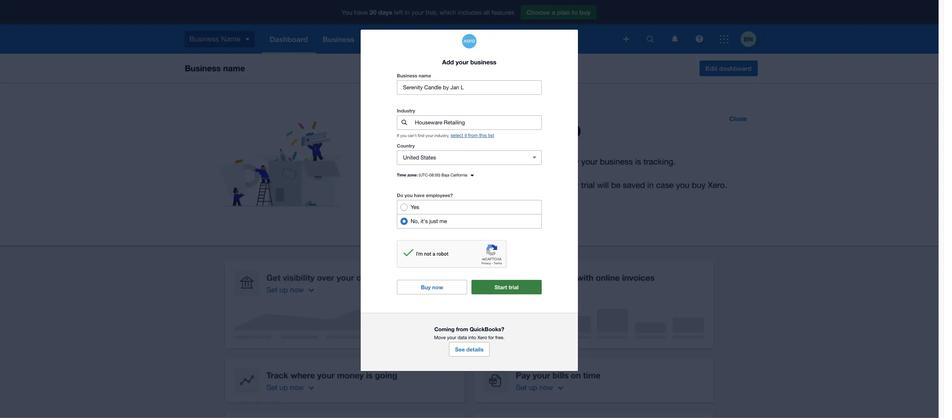 Task type: describe. For each thing, give the bounding box(es) containing it.
see details
[[455, 347, 484, 353]]

Business name field
[[397, 81, 542, 95]]

start
[[495, 284, 507, 291]]

you for have
[[405, 193, 413, 198]]

zone:
[[408, 173, 418, 177]]

for
[[489, 335, 494, 341]]

industry,
[[435, 134, 450, 138]]

california
[[451, 173, 468, 177]]

see
[[455, 347, 465, 353]]

trial
[[509, 284, 519, 291]]

coming
[[435, 326, 455, 333]]

0 vertical spatial your
[[456, 58, 469, 66]]

if
[[397, 134, 399, 138]]

add
[[442, 58, 454, 66]]

add your business
[[442, 58, 497, 66]]

time zone: (utc-08:00) baja california
[[397, 173, 468, 177]]

your for can't
[[426, 134, 433, 138]]

list
[[488, 133, 494, 138]]

employees?
[[426, 193, 453, 198]]

me
[[440, 218, 447, 225]]

business name
[[397, 73, 431, 79]]

search icon image
[[402, 120, 407, 125]]

from inside coming from quickbooks? move your data into xero for free.
[[456, 326, 468, 333]]

start trial
[[495, 284, 519, 291]]

country
[[397, 143, 415, 149]]

if you can't find your industry, select it from this list
[[397, 133, 494, 138]]

business
[[471, 58, 497, 66]]

(utc-
[[419, 173, 430, 177]]

yes
[[411, 204, 419, 210]]

quickbooks?
[[470, 326, 504, 333]]

name
[[419, 73, 431, 79]]

industry
[[397, 108, 415, 114]]

move
[[434, 335, 446, 341]]



Task type: vqa. For each thing, say whether or not it's contained in the screenshot.
"days"
no



Task type: locate. For each thing, give the bounding box(es) containing it.
buy
[[421, 284, 431, 291]]

find
[[418, 134, 425, 138]]

your for quickbooks?
[[447, 335, 457, 341]]

from
[[468, 133, 478, 138], [456, 326, 468, 333]]

buy now button
[[397, 280, 467, 295]]

from right it
[[468, 133, 478, 138]]

you
[[400, 134, 407, 138], [405, 193, 413, 198]]

1 vertical spatial your
[[426, 134, 433, 138]]

into
[[468, 335, 476, 341]]

business
[[397, 73, 417, 79]]

coming from quickbooks? move your data into xero for free.
[[434, 326, 505, 341]]

select it from this list button
[[451, 133, 494, 138]]

0 horizontal spatial from
[[456, 326, 468, 333]]

Industry field
[[414, 116, 542, 130]]

it's
[[421, 218, 428, 225]]

time
[[397, 173, 406, 177]]

you right do
[[405, 193, 413, 198]]

buy now
[[421, 284, 443, 291]]

1 horizontal spatial from
[[468, 133, 478, 138]]

1 vertical spatial you
[[405, 193, 413, 198]]

it
[[465, 133, 467, 138]]

just
[[430, 218, 438, 225]]

no, it's just me
[[411, 218, 447, 225]]

your right the add
[[456, 58, 469, 66]]

0 vertical spatial from
[[468, 133, 478, 138]]

do
[[397, 193, 403, 198]]

free.
[[496, 335, 505, 341]]

your
[[456, 58, 469, 66], [426, 134, 433, 138], [447, 335, 457, 341]]

data
[[458, 335, 467, 341]]

have
[[414, 193, 425, 198]]

your right find
[[426, 134, 433, 138]]

you inside if you can't find your industry, select it from this list
[[400, 134, 407, 138]]

1 vertical spatial from
[[456, 326, 468, 333]]

your inside if you can't find your industry, select it from this list
[[426, 134, 433, 138]]

you right if
[[400, 134, 407, 138]]

you for can't
[[400, 134, 407, 138]]

from up data
[[456, 326, 468, 333]]

select
[[451, 133, 463, 138]]

xero image
[[462, 34, 477, 49]]

this
[[479, 133, 487, 138]]

your inside coming from quickbooks? move your data into xero for free.
[[447, 335, 457, 341]]

see details button
[[449, 343, 490, 357]]

start trial button
[[472, 280, 542, 295]]

2 vertical spatial your
[[447, 335, 457, 341]]

details
[[467, 347, 484, 353]]

do you have employees? group
[[397, 200, 542, 229]]

can't
[[408, 134, 417, 138]]

clear image
[[527, 151, 542, 165]]

xero
[[478, 335, 487, 341]]

baja
[[442, 173, 450, 177]]

no,
[[411, 218, 419, 225]]

your left data
[[447, 335, 457, 341]]

0 vertical spatial you
[[400, 134, 407, 138]]

08:00)
[[430, 173, 441, 177]]

Country field
[[397, 151, 525, 165]]

now
[[432, 284, 443, 291]]

do you have employees?
[[397, 193, 453, 198]]



